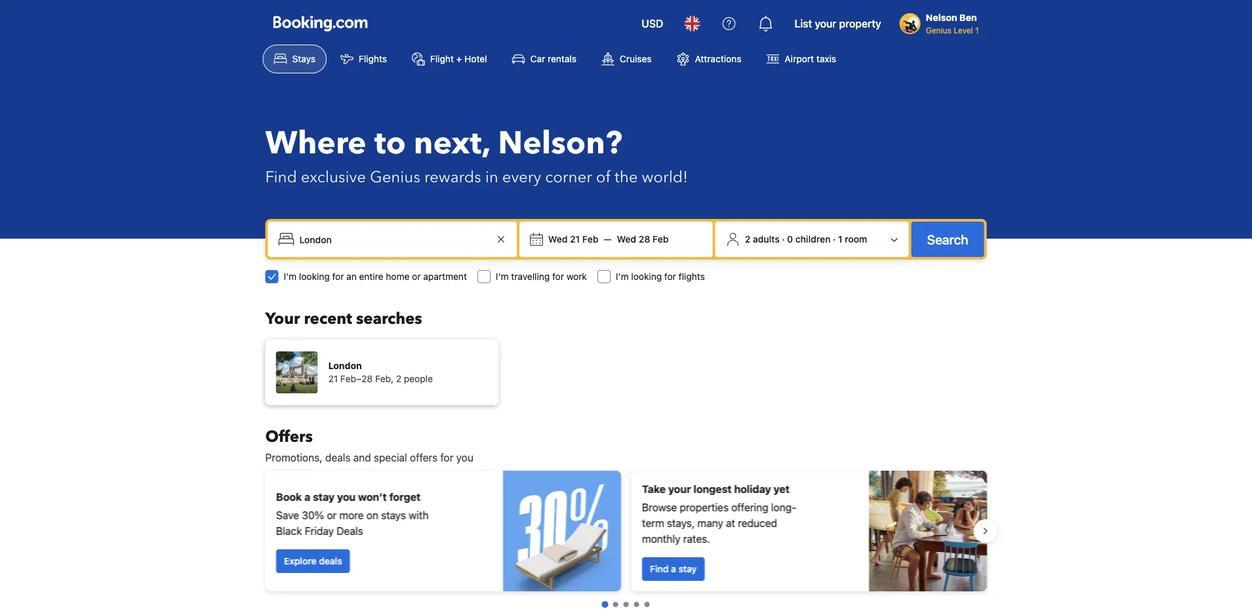Task type: describe. For each thing, give the bounding box(es) containing it.
adults
[[753, 234, 780, 245]]

region containing take your longest holiday yet
[[255, 466, 998, 597]]

list your property link
[[787, 8, 889, 39]]

friday
[[305, 525, 334, 538]]

apartment
[[423, 271, 467, 282]]

0
[[787, 234, 793, 245]]

search button
[[912, 222, 984, 257]]

usd button
[[634, 8, 671, 39]]

to
[[374, 122, 406, 165]]

30%
[[302, 509, 324, 522]]

explore deals link
[[276, 550, 350, 573]]

for inside offers promotions, deals and special offers for you
[[440, 452, 454, 464]]

list your property
[[795, 17, 882, 30]]

forget
[[389, 491, 420, 504]]

or inside book a stay you won't forget save 30% or more on stays with black friday deals
[[327, 509, 336, 522]]

wed 28 feb button
[[612, 228, 674, 251]]

flights
[[359, 53, 387, 64]]

feb–28
[[340, 374, 373, 384]]

offering
[[731, 502, 768, 514]]

rentals
[[548, 53, 577, 64]]

your for list
[[815, 17, 837, 30]]

flights link
[[329, 45, 398, 73]]

cruises
[[620, 53, 652, 64]]

children
[[796, 234, 831, 245]]

promotions,
[[265, 452, 323, 464]]

cruises link
[[590, 45, 663, 73]]

1 feb from the left
[[582, 234, 599, 245]]

won't
[[358, 491, 387, 504]]

london 21 feb–28 feb, 2 people
[[328, 361, 433, 384]]

stay for find
[[678, 564, 697, 575]]

properties
[[680, 502, 729, 514]]

stays link
[[263, 45, 327, 73]]

i'm looking for flights
[[616, 271, 705, 282]]

special
[[374, 452, 407, 464]]

more
[[339, 509, 364, 522]]

exclusive
[[301, 166, 366, 188]]

work
[[567, 271, 587, 282]]

deals inside offers promotions, deals and special offers for you
[[325, 452, 351, 464]]

and
[[353, 452, 371, 464]]

yet
[[774, 483, 790, 496]]

your recent searches
[[265, 308, 422, 330]]

i'm for i'm travelling for work
[[496, 271, 509, 282]]

travelling
[[511, 271, 550, 282]]

wed 21 feb — wed 28 feb
[[548, 234, 669, 245]]

many
[[697, 517, 723, 530]]

recent
[[304, 308, 352, 330]]

1 inside nelson ben genius level 1
[[976, 26, 979, 35]]

rates.
[[683, 533, 710, 546]]

i'm
[[616, 271, 629, 282]]

london
[[328, 361, 362, 371]]

take
[[642, 483, 666, 496]]

explore deals
[[284, 556, 342, 567]]

in
[[485, 166, 498, 188]]

Where are you going? field
[[294, 228, 493, 251]]

explore
[[284, 556, 316, 567]]

2 adults · 0 children · 1 room
[[745, 234, 868, 245]]

looking for i'm
[[299, 271, 330, 282]]

attractions link
[[666, 45, 753, 73]]

for for flights
[[665, 271, 676, 282]]

flight + hotel link
[[401, 45, 498, 73]]

list
[[795, 17, 812, 30]]

attractions
[[695, 53, 742, 64]]

with
[[409, 509, 428, 522]]

corner
[[545, 166, 592, 188]]

term
[[642, 517, 664, 530]]

reduced
[[738, 517, 777, 530]]

rewards
[[424, 166, 481, 188]]

searches
[[356, 308, 422, 330]]



Task type: vqa. For each thing, say whether or not it's contained in the screenshot.
Location
no



Task type: locate. For each thing, give the bounding box(es) containing it.
21 for feb–28
[[328, 374, 338, 384]]

stay down rates. at the bottom of page
[[678, 564, 697, 575]]

1 horizontal spatial you
[[456, 452, 474, 464]]

0 horizontal spatial or
[[327, 509, 336, 522]]

2 · from the left
[[833, 234, 836, 245]]

every
[[502, 166, 541, 188]]

0 vertical spatial deals
[[325, 452, 351, 464]]

next,
[[414, 122, 490, 165]]

hotel
[[465, 53, 487, 64]]

you right offers
[[456, 452, 474, 464]]

search
[[927, 232, 969, 247]]

find
[[265, 166, 297, 188], [650, 564, 668, 575]]

for left "work"
[[552, 271, 564, 282]]

1 horizontal spatial 2
[[745, 234, 751, 245]]

stay for book
[[313, 491, 334, 504]]

airport
[[785, 53, 814, 64]]

1 vertical spatial 1
[[838, 234, 843, 245]]

1 vertical spatial find
[[650, 564, 668, 575]]

1 horizontal spatial genius
[[926, 26, 952, 35]]

a for find
[[671, 564, 676, 575]]

search for black friday deals on stays image
[[503, 471, 621, 592]]

i'm left travelling
[[496, 271, 509, 282]]

stays,
[[667, 517, 695, 530]]

offers promotions, deals and special offers for you
[[265, 426, 474, 464]]

flight + hotel
[[430, 53, 487, 64]]

deals
[[336, 525, 363, 538]]

0 vertical spatial 1
[[976, 26, 979, 35]]

stays
[[292, 53, 316, 64]]

find down monthly
[[650, 564, 668, 575]]

1 i'm from the left
[[284, 271, 297, 282]]

1 horizontal spatial find
[[650, 564, 668, 575]]

1 horizontal spatial or
[[412, 271, 421, 282]]

book
[[276, 491, 302, 504]]

a inside book a stay you won't forget save 30% or more on stays with black friday deals
[[304, 491, 310, 504]]

car rentals
[[531, 53, 577, 64]]

1 wed from the left
[[548, 234, 568, 245]]

for right offers
[[440, 452, 454, 464]]

1 horizontal spatial feb
[[653, 234, 669, 245]]

1 vertical spatial stay
[[678, 564, 697, 575]]

level
[[954, 26, 973, 35]]

0 horizontal spatial stay
[[313, 491, 334, 504]]

0 horizontal spatial i'm
[[284, 271, 297, 282]]

0 vertical spatial stay
[[313, 491, 334, 504]]

2 inside 2 adults · 0 children · 1 room button
[[745, 234, 751, 245]]

property
[[839, 17, 882, 30]]

nelson ben genius level 1
[[926, 12, 979, 35]]

for for work
[[552, 271, 564, 282]]

i'm looking for an entire home or apartment
[[284, 271, 467, 282]]

0 vertical spatial your
[[815, 17, 837, 30]]

1 vertical spatial you
[[337, 491, 355, 504]]

0 vertical spatial 2
[[745, 234, 751, 245]]

1 vertical spatial deals
[[319, 556, 342, 567]]

1 horizontal spatial wed
[[617, 234, 636, 245]]

offers
[[410, 452, 438, 464]]

booking.com image
[[273, 16, 368, 31]]

feb,
[[375, 374, 394, 384]]

0 horizontal spatial feb
[[582, 234, 599, 245]]

an
[[347, 271, 357, 282]]

you up 'more'
[[337, 491, 355, 504]]

find down where
[[265, 166, 297, 188]]

stays
[[381, 509, 406, 522]]

21 for feb
[[570, 234, 580, 245]]

of
[[596, 166, 611, 188]]

0 vertical spatial or
[[412, 271, 421, 282]]

monthly
[[642, 533, 680, 546]]

2 left adults
[[745, 234, 751, 245]]

find a stay link
[[642, 558, 704, 581]]

your right take on the bottom
[[668, 483, 691, 496]]

+
[[456, 53, 462, 64]]

take your longest holiday yet image
[[869, 471, 987, 592]]

1 horizontal spatial ·
[[833, 234, 836, 245]]

on
[[366, 509, 378, 522]]

long-
[[771, 502, 796, 514]]

2 inside london 21 feb–28 feb, 2 people
[[396, 374, 402, 384]]

feb left —
[[582, 234, 599, 245]]

2 i'm from the left
[[496, 271, 509, 282]]

stay inside book a stay you won't forget save 30% or more on stays with black friday deals
[[313, 491, 334, 504]]

wed up i'm travelling for work
[[548, 234, 568, 245]]

usd
[[642, 17, 664, 30]]

looking right i'm
[[631, 271, 662, 282]]

you inside book a stay you won't forget save 30% or more on stays with black friday deals
[[337, 491, 355, 504]]

2 wed from the left
[[617, 234, 636, 245]]

1 vertical spatial genius
[[370, 166, 420, 188]]

1 horizontal spatial your
[[815, 17, 837, 30]]

flights
[[679, 271, 705, 282]]

1 vertical spatial 2
[[396, 374, 402, 384]]

0 horizontal spatial you
[[337, 491, 355, 504]]

genius down nelson
[[926, 26, 952, 35]]

a right book
[[304, 491, 310, 504]]

0 vertical spatial find
[[265, 166, 297, 188]]

feb right 28
[[653, 234, 669, 245]]

21 down london in the bottom of the page
[[328, 374, 338, 384]]

region
[[255, 466, 998, 597]]

0 horizontal spatial find
[[265, 166, 297, 188]]

black
[[276, 525, 302, 538]]

looking for i'm
[[631, 271, 662, 282]]

find inside where to next, nelson? find exclusive genius rewards in every corner of the world!
[[265, 166, 297, 188]]

or right 30%
[[327, 509, 336, 522]]

a down monthly
[[671, 564, 676, 575]]

0 horizontal spatial genius
[[370, 166, 420, 188]]

taxis
[[817, 53, 837, 64]]

0 horizontal spatial 2
[[396, 374, 402, 384]]

0 horizontal spatial looking
[[299, 271, 330, 282]]

0 vertical spatial a
[[304, 491, 310, 504]]

0 horizontal spatial a
[[304, 491, 310, 504]]

21 inside london 21 feb–28 feb, 2 people
[[328, 374, 338, 384]]

1 left room
[[838, 234, 843, 245]]

0 vertical spatial you
[[456, 452, 474, 464]]

flight
[[430, 53, 454, 64]]

1
[[976, 26, 979, 35], [838, 234, 843, 245]]

for
[[332, 271, 344, 282], [552, 271, 564, 282], [665, 271, 676, 282], [440, 452, 454, 464]]

a for book
[[304, 491, 310, 504]]

progress bar
[[602, 602, 650, 608]]

0 horizontal spatial 21
[[328, 374, 338, 384]]

your account menu nelson ben genius level 1 element
[[900, 6, 984, 36]]

0 vertical spatial 21
[[570, 234, 580, 245]]

i'm up your
[[284, 271, 297, 282]]

save
[[276, 509, 299, 522]]

deals left the and
[[325, 452, 351, 464]]

take your longest holiday yet browse properties offering long- term stays, many at reduced monthly rates.
[[642, 483, 796, 546]]

deals right explore
[[319, 556, 342, 567]]

deals inside 'link'
[[319, 556, 342, 567]]

0 vertical spatial genius
[[926, 26, 952, 35]]

i'm for i'm looking for an entire home or apartment
[[284, 271, 297, 282]]

—
[[604, 234, 612, 245]]

deals
[[325, 452, 351, 464], [319, 556, 342, 567]]

you inside offers promotions, deals and special offers for you
[[456, 452, 474, 464]]

looking
[[299, 271, 330, 282], [631, 271, 662, 282]]

1 horizontal spatial 1
[[976, 26, 979, 35]]

looking left an
[[299, 271, 330, 282]]

or right home in the top of the page
[[412, 271, 421, 282]]

· right children
[[833, 234, 836, 245]]

1 inside button
[[838, 234, 843, 245]]

1 vertical spatial 21
[[328, 374, 338, 384]]

stay
[[313, 491, 334, 504], [678, 564, 697, 575]]

28
[[639, 234, 650, 245]]

1 horizontal spatial stay
[[678, 564, 697, 575]]

1 horizontal spatial a
[[671, 564, 676, 575]]

at
[[726, 517, 735, 530]]

airport taxis link
[[755, 45, 848, 73]]

21 left —
[[570, 234, 580, 245]]

find a stay
[[650, 564, 697, 575]]

for left flights
[[665, 271, 676, 282]]

0 horizontal spatial your
[[668, 483, 691, 496]]

1 vertical spatial a
[[671, 564, 676, 575]]

a
[[304, 491, 310, 504], [671, 564, 676, 575]]

2 right feb,
[[396, 374, 402, 384]]

for left an
[[332, 271, 344, 282]]

car rentals link
[[501, 45, 588, 73]]

holiday
[[734, 483, 771, 496]]

home
[[386, 271, 410, 282]]

your right list
[[815, 17, 837, 30]]

your inside take your longest holiday yet browse properties offering long- term stays, many at reduced monthly rates.
[[668, 483, 691, 496]]

1 · from the left
[[782, 234, 785, 245]]

2 looking from the left
[[631, 271, 662, 282]]

nelson?
[[498, 122, 623, 165]]

genius down the to
[[370, 166, 420, 188]]

1 right the level
[[976, 26, 979, 35]]

2
[[745, 234, 751, 245], [396, 374, 402, 384]]

0 horizontal spatial 1
[[838, 234, 843, 245]]

entire
[[359, 271, 383, 282]]

your
[[815, 17, 837, 30], [668, 483, 691, 496]]

or
[[412, 271, 421, 282], [327, 509, 336, 522]]

1 horizontal spatial 21
[[570, 234, 580, 245]]

2 adults · 0 children · 1 room button
[[721, 227, 904, 252]]

wed 21 feb button
[[543, 228, 604, 251]]

car
[[531, 53, 545, 64]]

1 horizontal spatial i'm
[[496, 271, 509, 282]]

1 vertical spatial or
[[327, 509, 336, 522]]

the
[[615, 166, 638, 188]]

wed
[[548, 234, 568, 245], [617, 234, 636, 245]]

· left 0
[[782, 234, 785, 245]]

0 horizontal spatial ·
[[782, 234, 785, 245]]

your for take
[[668, 483, 691, 496]]

0 horizontal spatial wed
[[548, 234, 568, 245]]

genius inside where to next, nelson? find exclusive genius rewards in every corner of the world!
[[370, 166, 420, 188]]

genius inside nelson ben genius level 1
[[926, 26, 952, 35]]

people
[[404, 374, 433, 384]]

nelson
[[926, 12, 958, 23]]

you
[[456, 452, 474, 464], [337, 491, 355, 504]]

2 feb from the left
[[653, 234, 669, 245]]

longest
[[693, 483, 732, 496]]

your
[[265, 308, 300, 330]]

for for an
[[332, 271, 344, 282]]

stay up 30%
[[313, 491, 334, 504]]

offers
[[265, 426, 313, 448]]

1 horizontal spatial looking
[[631, 271, 662, 282]]

ben
[[960, 12, 977, 23]]

1 vertical spatial your
[[668, 483, 691, 496]]

genius
[[926, 26, 952, 35], [370, 166, 420, 188]]

1 looking from the left
[[299, 271, 330, 282]]

wed left 28
[[617, 234, 636, 245]]

world!
[[642, 166, 688, 188]]



